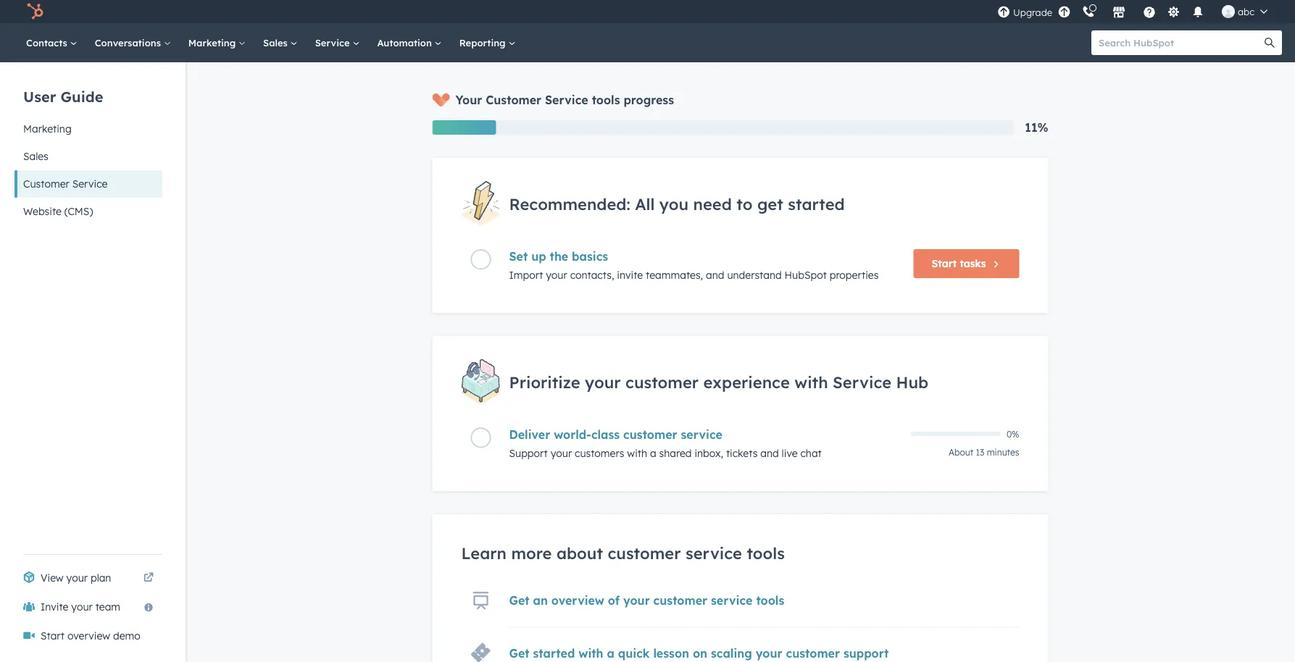 Task type: describe. For each thing, give the bounding box(es) containing it.
support
[[844, 646, 889, 661]]

get for get an overview of your customer service tools
[[509, 594, 530, 608]]

recommended:
[[509, 194, 631, 214]]

(cms)
[[64, 205, 93, 218]]

shared
[[660, 447, 692, 460]]

your inside the set up the basics import your contacts, invite teammates, and understand hubspot properties
[[546, 269, 568, 282]]

Search HubSpot search field
[[1092, 30, 1270, 55]]

0 horizontal spatial started
[[533, 646, 575, 661]]

start tasks
[[932, 258, 987, 270]]

upgrade
[[1014, 7, 1053, 18]]

the
[[550, 250, 569, 264]]

support
[[509, 447, 548, 460]]

properties
[[830, 269, 879, 282]]

13
[[976, 447, 985, 458]]

get an overview of your customer service tools
[[509, 594, 785, 608]]

set up the basics button
[[509, 250, 902, 264]]

customers
[[575, 447, 625, 460]]

your inside button
[[71, 601, 93, 614]]

lesson
[[654, 646, 690, 661]]

contacts,
[[570, 269, 614, 282]]

deliver world-class customer service button
[[509, 428, 902, 442]]

service link
[[306, 23, 369, 62]]

1 vertical spatial tools
[[747, 544, 785, 564]]

progress
[[624, 93, 674, 107]]

about 13 minutes
[[949, 447, 1020, 458]]

abc button
[[1214, 0, 1277, 23]]

about
[[949, 447, 974, 458]]

help image
[[1144, 7, 1157, 20]]

website
[[23, 205, 62, 218]]

customer inside deliver world-class customer service support your customers with a shared inbox, tickets and live chat
[[624, 428, 678, 442]]

plan
[[91, 572, 111, 585]]

an
[[533, 594, 548, 608]]

reporting
[[460, 37, 509, 49]]

contacts
[[26, 37, 70, 49]]

customer up the 'lesson'
[[654, 594, 708, 608]]

get started with a quick lesson on scaling your customer support link
[[509, 646, 889, 661]]

quick
[[618, 646, 650, 661]]

start for start overview demo
[[41, 630, 65, 643]]

prioritize your customer experience with service hub
[[509, 372, 929, 392]]

scaling
[[711, 646, 753, 661]]

to
[[737, 194, 753, 214]]

experience
[[704, 372, 790, 392]]

deliver world-class customer service support your customers with a shared inbox, tickets and live chat
[[509, 428, 822, 460]]

invite
[[41, 601, 68, 614]]

up
[[532, 250, 547, 264]]

your up class
[[585, 372, 621, 392]]

website (cms) button
[[15, 198, 162, 226]]

free trials link
[[1056, 4, 1074, 19]]

your left plan
[[66, 572, 88, 585]]

link opens in a new window image
[[144, 570, 154, 587]]

free trials image
[[1058, 6, 1071, 19]]

notifications image
[[1192, 7, 1205, 20]]

menu containing abc
[[996, 0, 1278, 23]]

sales button
[[15, 143, 162, 170]]

on
[[693, 646, 708, 661]]

your inside deliver world-class customer service support your customers with a shared inbox, tickets and live chat
[[551, 447, 572, 460]]

start tasks button
[[914, 250, 1020, 279]]

start overview demo
[[41, 630, 140, 643]]

learn more about customer service tools
[[462, 544, 785, 564]]

marketplaces image
[[1113, 7, 1126, 20]]

upgrade image
[[998, 6, 1011, 19]]

search image
[[1265, 38, 1276, 48]]

conversations
[[95, 37, 164, 49]]

team
[[95, 601, 120, 614]]

of
[[608, 594, 620, 608]]

view your plan link
[[15, 564, 162, 593]]

marketing inside button
[[23, 123, 72, 135]]

invite your team button
[[15, 593, 162, 622]]

conversations link
[[86, 23, 180, 62]]

calling icon image
[[1083, 6, 1096, 19]]

11%
[[1026, 120, 1049, 135]]

your customer service tools progress progress bar
[[433, 120, 496, 135]]

abc
[[1239, 5, 1255, 17]]

2 vertical spatial tools
[[757, 594, 785, 608]]

0 vertical spatial tools
[[592, 93, 620, 107]]

marketplaces button
[[1104, 0, 1135, 23]]

get an overview of your customer service tools button
[[509, 594, 785, 608]]

link opens in a new window image
[[144, 574, 154, 584]]

marketing link
[[180, 23, 255, 62]]

sales link
[[255, 23, 306, 62]]

set
[[509, 250, 528, 264]]

customer up deliver world-class customer service support your customers with a shared inbox, tickets and live chat
[[626, 372, 699, 392]]

and inside the set up the basics import your contacts, invite teammates, and understand hubspot properties
[[706, 269, 725, 282]]



Task type: locate. For each thing, give the bounding box(es) containing it.
start for start tasks
[[932, 258, 957, 270]]

0 horizontal spatial overview
[[67, 630, 110, 643]]

started
[[788, 194, 845, 214], [533, 646, 575, 661]]

0 horizontal spatial a
[[607, 646, 615, 661]]

0 vertical spatial get
[[509, 594, 530, 608]]

teammates,
[[646, 269, 703, 282]]

customer
[[486, 93, 542, 107], [23, 178, 69, 190]]

hubspot
[[785, 269, 827, 282]]

more
[[512, 544, 552, 564]]

menu
[[996, 0, 1278, 23]]

customer left support
[[786, 646, 840, 661]]

your
[[456, 93, 482, 107]]

overview
[[552, 594, 605, 608], [67, 630, 110, 643]]

set up the basics import your contacts, invite teammates, and understand hubspot properties
[[509, 250, 879, 282]]

2 horizontal spatial with
[[795, 372, 829, 392]]

customer up shared
[[624, 428, 678, 442]]

1 vertical spatial service
[[686, 544, 742, 564]]

1 horizontal spatial start
[[932, 258, 957, 270]]

import
[[509, 269, 543, 282]]

1 vertical spatial overview
[[67, 630, 110, 643]]

0 vertical spatial customer
[[486, 93, 542, 107]]

1 get from the top
[[509, 594, 530, 608]]

1 vertical spatial and
[[761, 447, 779, 460]]

invite
[[617, 269, 643, 282]]

user guide views element
[[15, 62, 162, 226]]

1 horizontal spatial a
[[650, 447, 657, 460]]

1 vertical spatial customer
[[23, 178, 69, 190]]

0 horizontal spatial marketing
[[23, 123, 72, 135]]

view
[[41, 572, 64, 585]]

tasks
[[960, 258, 987, 270]]

overview down invite your team button
[[67, 630, 110, 643]]

class
[[592, 428, 620, 442]]

your left team
[[71, 601, 93, 614]]

customer
[[626, 372, 699, 392], [624, 428, 678, 442], [608, 544, 681, 564], [654, 594, 708, 608], [786, 646, 840, 661]]

sales inside button
[[23, 150, 48, 163]]

1 horizontal spatial overview
[[552, 594, 605, 608]]

and down set up the basics button
[[706, 269, 725, 282]]

with inside deliver world-class customer service support your customers with a shared inbox, tickets and live chat
[[627, 447, 648, 460]]

demo
[[113, 630, 140, 643]]

2 vertical spatial with
[[579, 646, 604, 661]]

search button
[[1258, 30, 1283, 55]]

start left tasks
[[932, 258, 957, 270]]

1 horizontal spatial sales
[[263, 37, 291, 49]]

with right the customers
[[627, 447, 648, 460]]

0 horizontal spatial start
[[41, 630, 65, 643]]

you
[[660, 194, 689, 214]]

customer right your
[[486, 93, 542, 107]]

your customer service tools progress
[[456, 93, 674, 107]]

gary orlando image
[[1223, 5, 1236, 18]]

your right scaling
[[756, 646, 783, 661]]

your
[[546, 269, 568, 282], [585, 372, 621, 392], [551, 447, 572, 460], [66, 572, 88, 585], [624, 594, 650, 608], [71, 601, 93, 614], [756, 646, 783, 661]]

a left shared
[[650, 447, 657, 460]]

get started with a quick lesson on scaling your customer support
[[509, 646, 889, 661]]

1 vertical spatial a
[[607, 646, 615, 661]]

and inside deliver world-class customer service support your customers with a shared inbox, tickets and live chat
[[761, 447, 779, 460]]

0 horizontal spatial with
[[579, 646, 604, 661]]

2 get from the top
[[509, 646, 530, 661]]

sales up customer service
[[23, 150, 48, 163]]

hubspot image
[[26, 3, 44, 20]]

marketing left sales link
[[188, 37, 239, 49]]

customer service button
[[15, 170, 162, 198]]

0 vertical spatial sales
[[263, 37, 291, 49]]

customer inside button
[[23, 178, 69, 190]]

service inside button
[[72, 178, 108, 190]]

0 horizontal spatial sales
[[23, 150, 48, 163]]

prioritize
[[509, 372, 581, 392]]

start inside button
[[932, 258, 957, 270]]

1 horizontal spatial with
[[627, 447, 648, 460]]

a inside deliver world-class customer service support your customers with a shared inbox, tickets and live chat
[[650, 447, 657, 460]]

tickets
[[727, 447, 758, 460]]

world-
[[554, 428, 592, 442]]

customer up website
[[23, 178, 69, 190]]

deliver
[[509, 428, 551, 442]]

1 vertical spatial started
[[533, 646, 575, 661]]

0 horizontal spatial customer
[[23, 178, 69, 190]]

started down an
[[533, 646, 575, 661]]

0 vertical spatial with
[[795, 372, 829, 392]]

1 vertical spatial marketing
[[23, 123, 72, 135]]

0%
[[1007, 429, 1020, 440]]

service for about
[[686, 544, 742, 564]]

1 horizontal spatial and
[[761, 447, 779, 460]]

sales right 'marketing' link on the left of the page
[[263, 37, 291, 49]]

a left quick
[[607, 646, 615, 661]]

guide
[[61, 87, 103, 106]]

about
[[557, 544, 603, 564]]

customer up get an overview of your customer service tools
[[608, 544, 681, 564]]

live
[[782, 447, 798, 460]]

calling icon button
[[1077, 2, 1102, 21]]

1 horizontal spatial started
[[788, 194, 845, 214]]

contacts link
[[17, 23, 86, 62]]

start
[[932, 258, 957, 270], [41, 630, 65, 643]]

settings image
[[1168, 6, 1181, 19]]

your down world-
[[551, 447, 572, 460]]

customer service
[[23, 178, 108, 190]]

started right get
[[788, 194, 845, 214]]

automation link
[[369, 23, 451, 62]]

user
[[23, 87, 56, 106]]

1 vertical spatial get
[[509, 646, 530, 661]]

0 vertical spatial start
[[932, 258, 957, 270]]

service
[[315, 37, 353, 49], [545, 93, 589, 107], [72, 178, 108, 190], [833, 372, 892, 392]]

overview left of
[[552, 594, 605, 608]]

settings link
[[1165, 4, 1183, 19]]

1 vertical spatial sales
[[23, 150, 48, 163]]

chat
[[801, 447, 822, 460]]

service inside deliver world-class customer service support your customers with a shared inbox, tickets and live chat
[[681, 428, 723, 442]]

hub
[[897, 372, 929, 392]]

inbox,
[[695, 447, 724, 460]]

with left quick
[[579, 646, 604, 661]]

start overview demo link
[[15, 622, 162, 651]]

with
[[795, 372, 829, 392], [627, 447, 648, 460], [579, 646, 604, 661]]

get
[[758, 194, 784, 214]]

minutes
[[987, 447, 1020, 458]]

1 vertical spatial with
[[627, 447, 648, 460]]

0 horizontal spatial and
[[706, 269, 725, 282]]

user guide
[[23, 87, 103, 106]]

1 horizontal spatial customer
[[486, 93, 542, 107]]

0 vertical spatial a
[[650, 447, 657, 460]]

start down 'invite'
[[41, 630, 65, 643]]

0 vertical spatial marketing
[[188, 37, 239, 49]]

understand
[[728, 269, 782, 282]]

your right of
[[624, 594, 650, 608]]

overview inside start overview demo link
[[67, 630, 110, 643]]

need
[[694, 194, 732, 214]]

notifications button
[[1186, 0, 1211, 23]]

basics
[[572, 250, 609, 264]]

0 vertical spatial started
[[788, 194, 845, 214]]

recommended: all you need to get started
[[509, 194, 845, 214]]

with right experience at the bottom of the page
[[795, 372, 829, 392]]

website (cms)
[[23, 205, 93, 218]]

1 horizontal spatial marketing
[[188, 37, 239, 49]]

learn
[[462, 544, 507, 564]]

0 vertical spatial overview
[[552, 594, 605, 608]]

hubspot link
[[17, 3, 54, 20]]

0 vertical spatial service
[[681, 428, 723, 442]]

automation
[[377, 37, 435, 49]]

help button
[[1138, 0, 1162, 23]]

marketing down the user
[[23, 123, 72, 135]]

get
[[509, 594, 530, 608], [509, 646, 530, 661]]

your down the
[[546, 269, 568, 282]]

and left live
[[761, 447, 779, 460]]

service for class
[[681, 428, 723, 442]]

reporting link
[[451, 23, 525, 62]]

all
[[635, 194, 655, 214]]

view your plan
[[41, 572, 111, 585]]

marketing button
[[15, 115, 162, 143]]

invite your team
[[41, 601, 120, 614]]

1 vertical spatial start
[[41, 630, 65, 643]]

0 vertical spatial and
[[706, 269, 725, 282]]

and
[[706, 269, 725, 282], [761, 447, 779, 460]]

2 vertical spatial service
[[711, 594, 753, 608]]

service
[[681, 428, 723, 442], [686, 544, 742, 564], [711, 594, 753, 608]]

get for get started with a quick lesson on scaling your customer support
[[509, 646, 530, 661]]



Task type: vqa. For each thing, say whether or not it's contained in the screenshot.
need
yes



